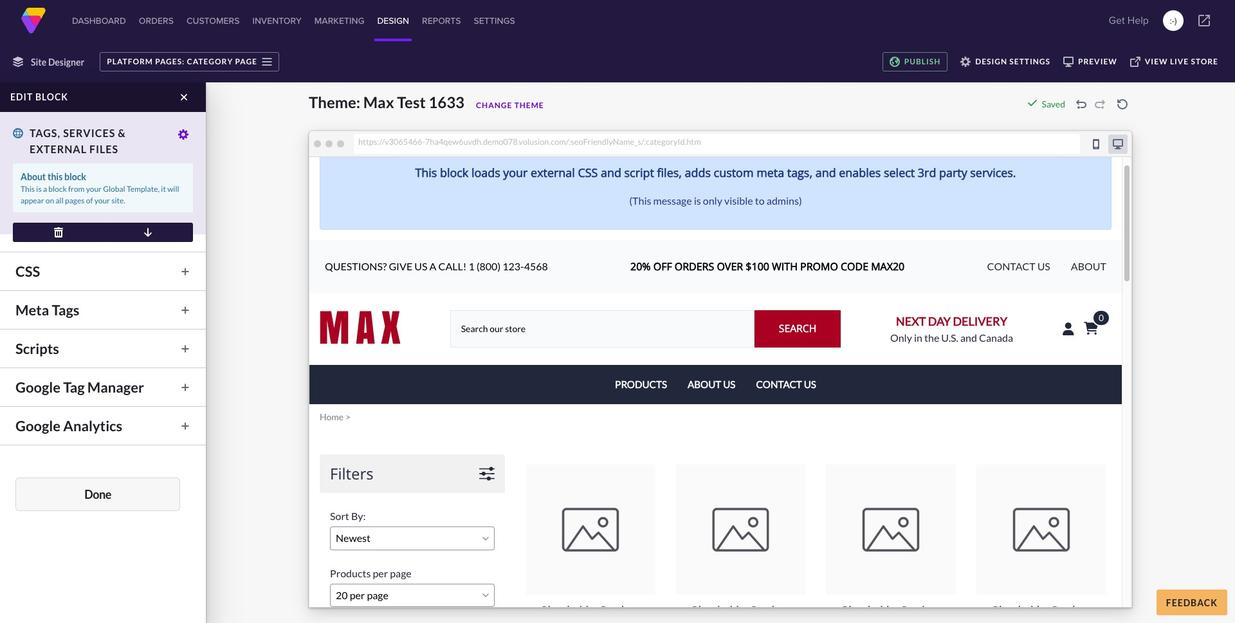 Task type: locate. For each thing, give the bounding box(es) containing it.
done button
[[15, 478, 180, 511]]

appear
[[21, 196, 44, 205]]

view
[[1146, 57, 1169, 66]]

settings
[[1010, 57, 1051, 66]]

a
[[43, 184, 47, 194]]

site designer
[[31, 56, 84, 67]]

your right of
[[94, 196, 110, 205]]

1 google from the top
[[15, 379, 61, 396]]

done
[[84, 487, 111, 501]]

2 google from the top
[[15, 417, 61, 435]]

1 vertical spatial google
[[15, 417, 61, 435]]

meta tags
[[15, 301, 79, 319]]

inventory button
[[250, 0, 304, 41]]

get
[[1110, 13, 1126, 28]]

1633
[[429, 93, 465, 111]]

scripts
[[15, 340, 59, 357]]

google for google tag manager
[[15, 379, 61, 396]]

your up of
[[86, 184, 102, 194]]

of
[[86, 196, 93, 205]]

0 vertical spatial block
[[35, 91, 68, 102]]

files
[[89, 143, 118, 155]]

reports button
[[420, 0, 464, 41]]

designer
[[48, 56, 84, 67]]

scripts button
[[9, 337, 197, 360]]

design settings button
[[955, 52, 1058, 71]]

:-)
[[1171, 14, 1178, 27]]

block right edit at top
[[35, 91, 68, 102]]

orders button
[[136, 0, 176, 41]]

7ha4qew6uvdh.demo078.volusion.com/:seofriendlyname_s/:categoryid.htm
[[425, 136, 701, 147]]

site
[[31, 56, 46, 67]]

design settings
[[976, 57, 1051, 66]]

meta
[[15, 301, 49, 319]]

tags, services & external files
[[30, 127, 126, 155]]

on
[[46, 196, 54, 205]]

2 vertical spatial block
[[49, 184, 67, 194]]

platform pages: category page
[[107, 57, 257, 66]]

google
[[15, 379, 61, 396], [15, 417, 61, 435]]

dashboard
[[72, 14, 126, 27]]

max
[[364, 93, 394, 111]]

google inside button
[[15, 379, 61, 396]]

google inside button
[[15, 417, 61, 435]]

tags
[[52, 301, 79, 319]]

theme:
[[309, 93, 361, 111]]

design
[[378, 14, 409, 27]]

theme: max test 1633
[[309, 93, 465, 111]]

google left the tag
[[15, 379, 61, 396]]

platform
[[107, 57, 153, 66]]

google analytics
[[15, 417, 122, 435]]

:-
[[1171, 14, 1175, 27]]

template,
[[127, 184, 160, 194]]

change theme
[[476, 100, 544, 110]]

dashboard image
[[21, 8, 46, 33]]

live
[[1171, 57, 1190, 66]]

reports
[[422, 14, 461, 27]]

block up all
[[49, 184, 67, 194]]

https://v3065466-
[[359, 136, 425, 147]]

:-) link
[[1164, 10, 1184, 31]]

view live store button
[[1125, 52, 1226, 71]]

block
[[35, 91, 68, 102], [64, 171, 86, 182], [49, 184, 67, 194]]

block up from
[[64, 171, 86, 182]]

theme
[[515, 100, 544, 110]]

google left analytics
[[15, 417, 61, 435]]

settings
[[474, 14, 515, 27]]

publish
[[905, 57, 941, 66]]

page
[[235, 57, 257, 66]]

pages:
[[155, 57, 185, 66]]

help
[[1128, 13, 1150, 28]]

0 vertical spatial google
[[15, 379, 61, 396]]

preview
[[1079, 57, 1118, 66]]

your
[[86, 184, 102, 194], [94, 196, 110, 205]]



Task type: vqa. For each thing, say whether or not it's contained in the screenshot.
Done
yes



Task type: describe. For each thing, give the bounding box(es) containing it.
feedback
[[1167, 597, 1219, 608]]

saved image
[[1028, 98, 1038, 108]]

0 vertical spatial your
[[86, 184, 102, 194]]

settings button
[[472, 0, 518, 41]]

site.
[[112, 196, 125, 205]]

)
[[1175, 14, 1178, 27]]

google for google analytics
[[15, 417, 61, 435]]

view live store
[[1146, 57, 1219, 66]]

get help
[[1110, 13, 1150, 28]]

change
[[476, 100, 513, 110]]

it
[[161, 184, 166, 194]]

all
[[56, 196, 64, 205]]

edit
[[10, 91, 33, 102]]

customers
[[187, 14, 240, 27]]

store
[[1192, 57, 1219, 66]]

analytics
[[63, 417, 122, 435]]

saved
[[1043, 98, 1066, 109]]

orders
[[139, 14, 174, 27]]

dashboard link
[[70, 0, 129, 41]]

google analytics button
[[9, 415, 197, 437]]

1 vertical spatial your
[[94, 196, 110, 205]]

volusion-logo link
[[21, 8, 46, 33]]

&
[[118, 127, 126, 139]]

tag
[[63, 379, 85, 396]]

services
[[63, 127, 115, 139]]

google tag manager button
[[9, 376, 197, 398]]

from
[[68, 184, 85, 194]]

this
[[48, 171, 63, 182]]

global
[[103, 184, 125, 194]]

marketing button
[[312, 0, 367, 41]]

test
[[397, 93, 426, 111]]

preview button
[[1058, 52, 1125, 71]]

publish button
[[883, 52, 948, 71]]

inventory
[[253, 14, 302, 27]]

css button
[[9, 260, 197, 283]]

global template image
[[13, 128, 23, 138]]

get help link
[[1106, 8, 1154, 33]]

category
[[187, 57, 233, 66]]

platform pages: category page button
[[100, 52, 279, 71]]

tags,
[[30, 127, 61, 139]]

about
[[21, 171, 46, 182]]

will
[[167, 184, 179, 194]]

is
[[36, 184, 42, 194]]

1 vertical spatial block
[[64, 171, 86, 182]]

css
[[15, 263, 40, 280]]

feedback button
[[1157, 590, 1228, 615]]

design
[[976, 57, 1008, 66]]

about this block this is a block from your global template, it will appear on all pages of your site.
[[21, 171, 179, 205]]

manager
[[87, 379, 144, 396]]

pages
[[65, 196, 85, 205]]

google tag manager
[[15, 379, 144, 396]]

sidebar element
[[0, 82, 206, 623]]

customers button
[[184, 0, 242, 41]]

https://v3065466-7ha4qew6uvdh.demo078.volusion.com/:seofriendlyname_s/:categoryid.htm
[[359, 136, 701, 147]]

meta tags button
[[9, 299, 197, 321]]

marketing
[[315, 14, 365, 27]]

this
[[21, 184, 35, 194]]

edit block
[[10, 91, 68, 102]]

external
[[30, 143, 87, 155]]



